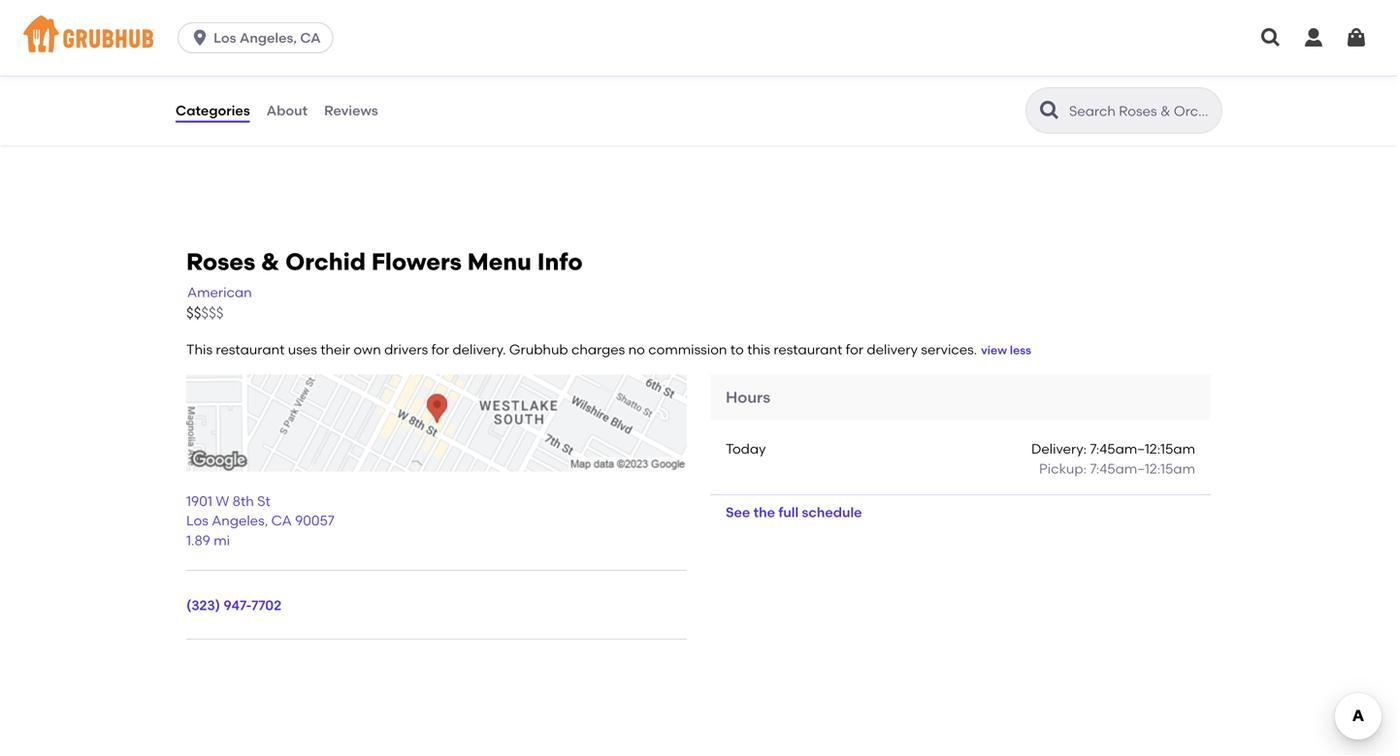 Task type: vqa. For each thing, say whether or not it's contained in the screenshot.
rightmost Los
yes



Task type: describe. For each thing, give the bounding box(es) containing it.
roses
[[186, 248, 255, 276]]

angeles
[[212, 513, 265, 529]]

charges
[[571, 341, 625, 358]]

drivers
[[384, 341, 428, 358]]

this
[[186, 341, 213, 358]]

pickup:
[[1039, 461, 1087, 477]]

delivery:
[[1031, 441, 1087, 458]]

about button
[[266, 76, 309, 146]]

flowers
[[371, 248, 462, 276]]

1.89
[[186, 533, 210, 549]]

the
[[753, 505, 775, 521]]

1 restaurant from the left
[[216, 341, 285, 358]]

info
[[537, 248, 583, 276]]

los angeles, ca button
[[178, 22, 341, 53]]

american
[[187, 284, 252, 301]]

2 svg image from the left
[[1345, 26, 1368, 49]]

1 horizontal spatial svg image
[[743, 77, 766, 100]]

commission
[[648, 341, 727, 358]]

delivery
[[867, 341, 918, 358]]

8th
[[233, 493, 254, 510]]

own
[[354, 341, 381, 358]]

(323) 947-7702 button
[[186, 596, 281, 616]]

7702
[[251, 598, 281, 614]]

american button
[[186, 282, 253, 303]]

los angeles, ca
[[214, 30, 321, 46]]

mi
[[214, 533, 230, 549]]

,
[[265, 513, 268, 529]]

orchid
[[285, 248, 366, 276]]

main navigation navigation
[[0, 0, 1397, 76]]

see the full schedule
[[726, 505, 862, 521]]

pickup: 7:45am–12:15am
[[1039, 461, 1195, 477]]

reviews
[[324, 102, 378, 119]]

services.
[[921, 341, 977, 358]]

$$$$$
[[186, 305, 224, 322]]

today
[[726, 441, 766, 458]]

(323)
[[186, 598, 220, 614]]



Task type: locate. For each thing, give the bounding box(es) containing it.
0 horizontal spatial svg image
[[190, 28, 210, 48]]

1 horizontal spatial los
[[214, 30, 236, 46]]

2 7:45am–12:15am from the top
[[1090, 461, 1195, 477]]

this
[[747, 341, 770, 358]]

1 vertical spatial ca
[[271, 513, 292, 529]]

1 vertical spatial 7:45am–12:15am
[[1090, 461, 1195, 477]]

categories
[[176, 102, 250, 119]]

los inside the 1901 w 8th st los angeles , ca 90057 1.89 mi
[[186, 513, 208, 529]]

0 vertical spatial ca
[[300, 30, 321, 46]]

for
[[431, 341, 449, 358], [846, 341, 864, 358]]

1901
[[186, 493, 212, 510]]

1 for from the left
[[431, 341, 449, 358]]

search icon image
[[1038, 99, 1061, 122]]

0 vertical spatial 7:45am–12:15am
[[1090, 441, 1195, 458]]

delivery: 7:45am–12:15am
[[1031, 441, 1195, 458]]

ca inside the 1901 w 8th st los angeles , ca 90057 1.89 mi
[[271, 513, 292, 529]]

angeles,
[[239, 30, 297, 46]]

7:45am–12:15am for delivery: 7:45am–12:15am
[[1090, 441, 1195, 458]]

for left delivery
[[846, 341, 864, 358]]

about
[[266, 102, 308, 119]]

2 horizontal spatial svg image
[[1259, 26, 1283, 49]]

hours
[[726, 388, 770, 407]]

947-
[[224, 598, 251, 614]]

0 horizontal spatial for
[[431, 341, 449, 358]]

svg image
[[1259, 26, 1283, 49], [190, 28, 210, 48], [743, 77, 766, 100]]

ca right the ,
[[271, 513, 292, 529]]

Search Roses & Orchid Flowers search field
[[1067, 102, 1216, 120]]

1 vertical spatial los
[[186, 513, 208, 529]]

roses & orchid flowers menu info
[[186, 248, 583, 276]]

&
[[261, 248, 280, 276]]

schedule
[[802, 505, 862, 521]]

1 horizontal spatial svg image
[[1345, 26, 1368, 49]]

7:45am–12:15am
[[1090, 441, 1195, 458], [1090, 461, 1195, 477]]

categories button
[[175, 76, 251, 146]]

ca
[[300, 30, 321, 46], [271, 513, 292, 529]]

view
[[981, 344, 1007, 358]]

svg image
[[1302, 26, 1325, 49], [1345, 26, 1368, 49]]

los
[[214, 30, 236, 46], [186, 513, 208, 529]]

7:45am–12:15am down delivery: 7:45am–12:15am
[[1090, 461, 1195, 477]]

7:45am–12:15am up pickup: 7:45am–12:15am
[[1090, 441, 1195, 458]]

st
[[257, 493, 270, 510]]

svg image inside 'los angeles, ca' button
[[190, 28, 210, 48]]

to
[[730, 341, 744, 358]]

0 horizontal spatial los
[[186, 513, 208, 529]]

1 7:45am–12:15am from the top
[[1090, 441, 1195, 458]]

los inside button
[[214, 30, 236, 46]]

ca inside button
[[300, 30, 321, 46]]

their
[[320, 341, 350, 358]]

reviews button
[[323, 76, 379, 146]]

w
[[216, 493, 229, 510]]

restaurant
[[216, 341, 285, 358], [774, 341, 842, 358]]

1901 w 8th st los angeles , ca 90057 1.89 mi
[[186, 493, 334, 549]]

7:45am–12:15am for pickup: 7:45am–12:15am
[[1090, 461, 1195, 477]]

see the full schedule button
[[710, 496, 878, 530]]

view less button
[[981, 343, 1031, 360]]

(323) 947-7702
[[186, 598, 281, 614]]

1 horizontal spatial for
[[846, 341, 864, 358]]

1 horizontal spatial restaurant
[[774, 341, 842, 358]]

0 horizontal spatial ca
[[271, 513, 292, 529]]

2 for from the left
[[846, 341, 864, 358]]

1 horizontal spatial ca
[[300, 30, 321, 46]]

los left angeles,
[[214, 30, 236, 46]]

$$
[[186, 305, 201, 322]]

menu
[[467, 248, 532, 276]]

0 horizontal spatial svg image
[[1302, 26, 1325, 49]]

90057
[[295, 513, 334, 529]]

0 vertical spatial los
[[214, 30, 236, 46]]

teddy bear 16" image
[[634, 0, 780, 114]]

uses
[[288, 341, 317, 358]]

no
[[628, 341, 645, 358]]

1 svg image from the left
[[1302, 26, 1325, 49]]

2 restaurant from the left
[[774, 341, 842, 358]]

less
[[1010, 344, 1031, 358]]

delivery.
[[452, 341, 506, 358]]

0 horizontal spatial restaurant
[[216, 341, 285, 358]]

see
[[726, 505, 750, 521]]

for right drivers
[[431, 341, 449, 358]]

full
[[778, 505, 799, 521]]

los up 1.89
[[186, 513, 208, 529]]

this restaurant uses their own drivers for delivery. grubhub charges no commission to this restaurant for delivery services. view less
[[186, 341, 1031, 358]]

ca right angeles,
[[300, 30, 321, 46]]

grubhub
[[509, 341, 568, 358]]



